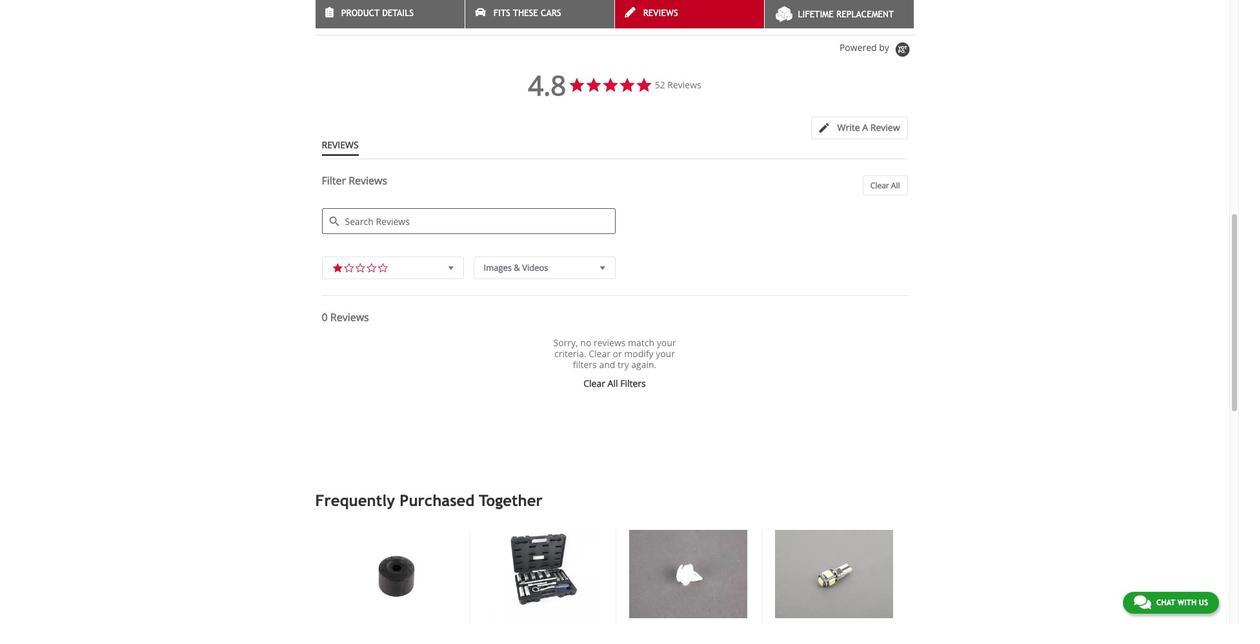 Task type: describe. For each thing, give the bounding box(es) containing it.
write
[[837, 121, 860, 134]]

1 empty star image from the left
[[366, 261, 377, 274]]

1 empty star image from the left
[[343, 261, 355, 274]]

together
[[479, 492, 543, 510]]

write no frame image
[[819, 123, 835, 133]]

these
[[513, 8, 538, 18]]

52
[[655, 79, 665, 91]]

0
[[322, 310, 328, 325]]

lifetime replacement link
[[764, 0, 913, 28]]

powered by
[[840, 42, 892, 54]]

criteria.
[[554, 348, 586, 360]]

reviews for filter reviews
[[349, 174, 387, 188]]

17mm lug bolt cap - priced each image
[[337, 530, 455, 619]]

reviews
[[594, 337, 626, 349]]

2 empty star image from the left
[[355, 261, 366, 274]]

images & videos
[[484, 262, 548, 274]]

filters
[[620, 378, 646, 390]]

match
[[628, 337, 654, 349]]

clear inside button
[[870, 180, 889, 191]]

write a review button
[[811, 117, 908, 139]]

4.8
[[528, 67, 566, 103]]

filters
[[573, 359, 597, 371]]

review
[[870, 121, 900, 134]]

a
[[862, 121, 868, 134]]

product details
[[341, 8, 414, 18]]

with
[[1177, 599, 1197, 608]]

1 vertical spatial clear
[[589, 348, 610, 360]]

images
[[484, 262, 512, 274]]

fits these cars link
[[465, 0, 614, 28]]

by
[[879, 42, 889, 54]]

all inside button
[[891, 180, 900, 191]]

Rating Filter field
[[322, 257, 464, 279]]

down triangle image inside rating filter "field"
[[445, 261, 457, 275]]

fits
[[493, 8, 510, 18]]

cars
[[541, 8, 561, 18]]

sorry,
[[553, 337, 578, 349]]

or
[[613, 348, 622, 360]]

your right "match"
[[657, 337, 676, 349]]

reviews
[[322, 139, 359, 151]]

Images & Videos Filter field
[[473, 257, 615, 279]]

52 reviews
[[655, 79, 701, 91]]

sorry, no reviews match your criteria. clear or modify your filters and try again. clear all filters
[[553, 337, 676, 390]]

reviews for 52 reviews
[[667, 79, 701, 91]]



Task type: locate. For each thing, give the bounding box(es) containing it.
reviews inside heading
[[349, 174, 387, 188]]

product details link
[[315, 0, 464, 28]]

0 vertical spatial clear
[[870, 180, 889, 191]]

fits these cars
[[493, 8, 561, 18]]

frequently
[[315, 492, 395, 510]]

chat
[[1156, 599, 1175, 608]]

clear all
[[870, 180, 900, 191]]

clear down filters
[[584, 378, 605, 390]]

product
[[341, 8, 380, 18]]

try
[[618, 359, 629, 371]]

clear
[[870, 180, 889, 191], [589, 348, 610, 360], [584, 378, 605, 390]]

all
[[891, 180, 900, 191], [608, 378, 618, 390]]

lifetime replacement
[[798, 9, 894, 19]]

empty star image
[[366, 261, 377, 274], [377, 261, 388, 274]]

your
[[657, 337, 676, 349], [656, 348, 675, 360]]

again.
[[631, 359, 656, 371]]

all inside sorry, no reviews match your criteria. clear or modify your filters and try again. clear all filters
[[608, 378, 618, 390]]

0 vertical spatial all
[[891, 180, 900, 191]]

0 horizontal spatial all
[[608, 378, 618, 390]]

empty star image right star icon
[[355, 261, 366, 274]]

chat with us
[[1156, 599, 1208, 608]]

filter reviews heading
[[322, 174, 908, 199]]

1 vertical spatial all
[[608, 378, 618, 390]]

2 empty star image from the left
[[377, 261, 388, 274]]

comments image
[[1134, 595, 1151, 610]]

reviews
[[643, 8, 678, 18], [315, 10, 365, 25], [667, 79, 701, 91], [349, 174, 387, 188], [330, 310, 369, 325]]

Search Reviews search field
[[322, 209, 615, 234]]

clear all filters link
[[578, 378, 652, 390]]

schwaben shock and strut removal set image
[[483, 530, 601, 619]]

modify
[[624, 348, 653, 360]]

t10 wedge base white led bulb - no collar - canbus - priced each image
[[775, 530, 893, 619]]

1 down triangle image from the left
[[445, 261, 457, 275]]

down triangle image inside images & videos field
[[597, 261, 608, 275]]

1 horizontal spatial all
[[891, 180, 900, 191]]

frequently purchased together
[[315, 492, 543, 510]]

lifetime
[[798, 9, 834, 19]]

and
[[599, 359, 615, 371]]

trim panel clip - priced each image
[[629, 530, 747, 619]]

all down and
[[608, 378, 618, 390]]

0 reviews
[[322, 310, 369, 325]]

all down review
[[891, 180, 900, 191]]

&
[[514, 262, 520, 274]]

clear left or
[[589, 348, 610, 360]]

write a review
[[837, 121, 900, 134]]

down triangle image
[[445, 261, 457, 275], [597, 261, 608, 275]]

2 vertical spatial clear
[[584, 378, 605, 390]]

videos
[[522, 262, 548, 274]]

reviews for 0 reviews
[[330, 310, 369, 325]]

powered by link
[[840, 42, 914, 58]]

filter reviews
[[322, 174, 387, 188]]

0 horizontal spatial down triangle image
[[445, 261, 457, 275]]

4.8 star rating element
[[528, 67, 566, 103]]

your right modify
[[656, 348, 675, 360]]

1 horizontal spatial down triangle image
[[597, 261, 608, 275]]

clear all button
[[863, 176, 908, 196]]

2 down triangle image from the left
[[597, 261, 608, 275]]

powered
[[840, 42, 877, 54]]

chat with us link
[[1123, 592, 1219, 614]]

empty star image up 0 reviews
[[343, 261, 355, 274]]

reviews link
[[615, 0, 764, 28]]

star image
[[332, 261, 343, 274]]

clear down review
[[870, 180, 889, 191]]

replacement
[[836, 9, 894, 19]]

details
[[382, 8, 414, 18]]

us
[[1199, 599, 1208, 608]]

empty star image
[[343, 261, 355, 274], [355, 261, 366, 274]]

magnifying glass image
[[329, 217, 339, 227]]

purchased
[[400, 492, 474, 510]]

no
[[580, 337, 591, 349]]

filter
[[322, 174, 346, 188]]



Task type: vqa. For each thing, say whether or not it's contained in the screenshot.
'MK7 & MK7.5 ECS Functional Aero Exterior Upgrades' IMAGE
no



